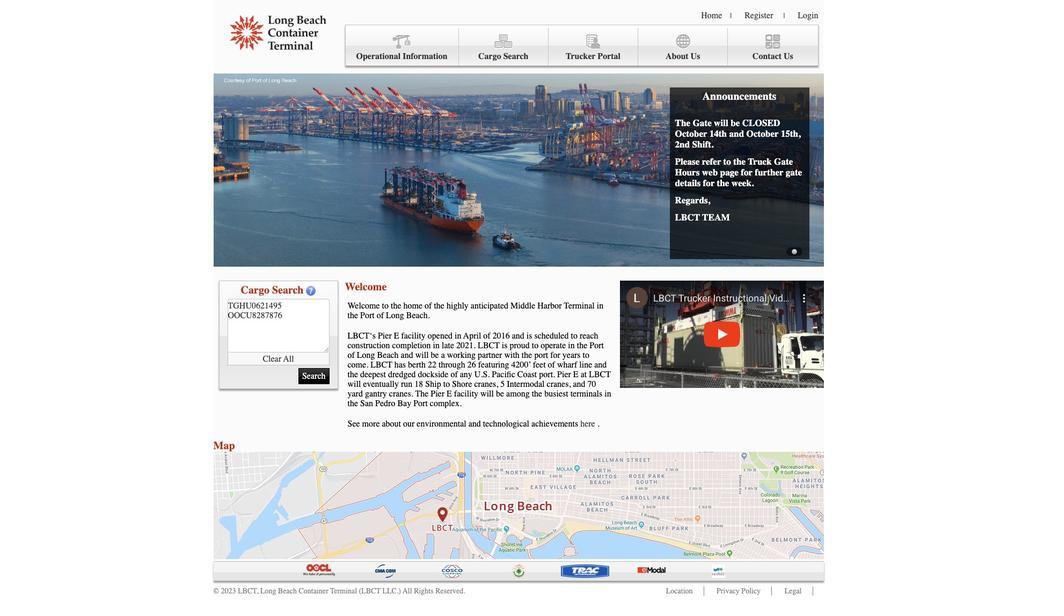 Task type: vqa. For each thing, say whether or not it's contained in the screenshot.
may
no



Task type: describe. For each thing, give the bounding box(es) containing it.
home
[[701, 11, 722, 20]]

trucker portal
[[566, 52, 621, 61]]

u.s.
[[474, 370, 490, 380]]

long inside welcome to the home of the highly anticipated middle harbor terminal in the port of long beach.
[[386, 311, 404, 320]]

1 october from the left
[[675, 128, 707, 139]]

here
[[580, 419, 595, 429]]

welcome to the home of the highly anticipated middle harbor terminal in the port of long beach.
[[348, 301, 604, 320]]

2016
[[493, 331, 510, 341]]

come.
[[348, 360, 368, 370]]

gate
[[786, 167, 802, 178]]

© 2023 lbct, long beach container terminal (lbct llc.) all rights reserved.
[[213, 587, 465, 596]]

lbct,
[[238, 587, 258, 596]]

and right 2016
[[512, 331, 524, 341]]

2 vertical spatial port
[[413, 399, 428, 409]]

gate inside the gate will be closed october 14th and october 15th, 2nd shift.
[[693, 118, 712, 128]]

be inside the gate will be closed october 14th and october 15th, 2nd shift.
[[731, 118, 740, 128]]

long inside lbct's pier e facility opened in april of 2016 and is scheduled to reach construction completion in late 2021.  lbct is proud to operate in the port of long beach and will be a working partner with the port for years to come.  lbct has berth 22 through 26 featuring 4200' feet of wharf line and the deepest dredged dockside of any u.s. pacific coast port. pier e at lbct will eventually run 18 ship to shore cranes, 5 intermodal cranes, and 70 yard gantry cranes. the pier e facility will be among the busiest terminals in the san pedro bay port complex.
[[357, 351, 375, 360]]

pacific
[[492, 370, 515, 380]]

about us
[[666, 52, 700, 61]]

to right ship
[[443, 380, 450, 389]]

26
[[467, 360, 476, 370]]

reserved.
[[435, 587, 465, 596]]

lbct down regards,​ on the right top of page
[[675, 212, 700, 223]]

and up dredged
[[401, 351, 413, 360]]

clear
[[263, 354, 281, 364]]

0 horizontal spatial pier
[[378, 331, 392, 341]]

the inside the gate will be closed october 14th and october 15th, 2nd shift.
[[675, 118, 690, 128]]

port.
[[539, 370, 555, 380]]

april
[[463, 331, 481, 341]]

of down the lbct's
[[348, 351, 355, 360]]

register link
[[745, 11, 773, 20]]

home link
[[701, 11, 722, 20]]

will left 5
[[481, 389, 494, 399]]

lbct team
[[675, 212, 730, 223]]

login
[[798, 11, 818, 20]]

2023
[[221, 587, 236, 596]]

register
[[745, 11, 773, 20]]

1 horizontal spatial is
[[526, 331, 532, 341]]

partner
[[478, 351, 502, 360]]

2 vertical spatial long
[[260, 587, 276, 596]]

lbct up the featuring
[[478, 341, 500, 351]]

privacy
[[717, 587, 740, 596]]

4200'
[[511, 360, 531, 370]]

proud
[[510, 341, 530, 351]]

pedro
[[375, 399, 395, 409]]

menu bar containing operational information
[[345, 25, 818, 66]]

1 horizontal spatial for
[[703, 178, 715, 188]]

will left 'a'
[[415, 351, 429, 360]]

anticipated
[[471, 301, 508, 311]]

the left san
[[348, 399, 358, 409]]

with
[[504, 351, 520, 360]]

0 horizontal spatial search
[[272, 284, 304, 296]]

our
[[403, 419, 415, 429]]

1 vertical spatial cargo
[[241, 284, 269, 296]]

Enter container numbers and/ or booking numbers. text field
[[227, 299, 329, 353]]

ship
[[425, 380, 441, 389]]

1 horizontal spatial be
[[496, 389, 504, 399]]

week.
[[732, 178, 754, 188]]

san
[[360, 399, 373, 409]]

70
[[588, 380, 596, 389]]

here link
[[580, 419, 595, 429]]

lbct right at
[[589, 370, 611, 380]]

of left any
[[451, 370, 458, 380]]

see
[[348, 419, 360, 429]]

lbct's pier e facility opened in april of 2016 and is scheduled to reach construction completion in late 2021.  lbct is proud to operate in the port of long beach and will be a working partner with the port for years to come.  lbct has berth 22 through 26 featuring 4200' feet of wharf line and the deepest dredged dockside of any u.s. pacific coast port. pier e at lbct will eventually run 18 ship to shore cranes, 5 intermodal cranes, and 70 yard gantry cranes. the pier e facility will be among the busiest terminals in the san pedro bay port complex.
[[348, 331, 611, 409]]

working
[[447, 351, 476, 360]]

2 cranes, from the left
[[547, 380, 571, 389]]

of left 2016
[[483, 331, 490, 341]]

environmental
[[417, 419, 466, 429]]

in inside welcome to the home of the highly anticipated middle harbor terminal in the port of long beach.
[[597, 301, 604, 311]]

operational information
[[356, 52, 448, 61]]

login link
[[798, 11, 818, 20]]

details
[[675, 178, 701, 188]]

construction
[[348, 341, 390, 351]]

the up line
[[577, 341, 587, 351]]

more
[[362, 419, 380, 429]]

please refer to the truck gate hours web page for further gate details for the week.
[[675, 156, 802, 188]]

policy
[[742, 587, 761, 596]]

0 horizontal spatial beach
[[278, 587, 297, 596]]

llc.)
[[382, 587, 401, 596]]

the right "among"
[[532, 389, 542, 399]]

0 horizontal spatial is
[[502, 341, 508, 351]]

opened
[[428, 331, 453, 341]]

line
[[579, 360, 592, 370]]

1 cranes, from the left
[[474, 380, 498, 389]]

of right home
[[425, 301, 432, 311]]

contact us link
[[728, 28, 818, 66]]

us for about us
[[691, 52, 700, 61]]

beach.
[[406, 311, 430, 320]]

any
[[460, 370, 472, 380]]

location link
[[666, 587, 693, 596]]

trucker
[[566, 52, 596, 61]]

contact
[[753, 52, 782, 61]]

middle
[[511, 301, 535, 311]]

all inside clear all button
[[283, 354, 294, 364]]

has
[[394, 360, 406, 370]]

1 vertical spatial terminal
[[330, 587, 357, 596]]

0 vertical spatial cargo search
[[478, 52, 528, 61]]

location
[[666, 587, 693, 596]]

legal
[[785, 587, 802, 596]]

gate inside please refer to the truck gate hours web page for further gate details for the week.
[[774, 156, 793, 167]]

harbor
[[537, 301, 562, 311]]

coast
[[517, 370, 537, 380]]

2 october from the left
[[746, 128, 779, 139]]

©
[[213, 587, 219, 596]]

map
[[213, 440, 235, 452]]

technological
[[483, 419, 529, 429]]

terminal inside welcome to the home of the highly anticipated middle harbor terminal in the port of long beach.
[[564, 301, 595, 311]]

home
[[403, 301, 423, 311]]

clear all button
[[227, 353, 329, 366]]

portal
[[598, 52, 621, 61]]

will down come.
[[348, 380, 361, 389]]

about
[[666, 52, 689, 61]]

in left the "late"
[[433, 341, 440, 351]]

and right line
[[594, 360, 607, 370]]

achievements
[[531, 419, 578, 429]]

late
[[442, 341, 454, 351]]

14th and
[[709, 128, 744, 139]]

the inside lbct's pier e facility opened in april of 2016 and is scheduled to reach construction completion in late 2021.  lbct is proud to operate in the port of long beach and will be a working partner with the port for years to come.  lbct has berth 22 through 26 featuring 4200' feet of wharf line and the deepest dredged dockside of any u.s. pacific coast port. pier e at lbct will eventually run 18 ship to shore cranes, 5 intermodal cranes, and 70 yard gantry cranes. the pier e facility will be among the busiest terminals in the san pedro bay port complex.
[[415, 389, 429, 399]]



Task type: locate. For each thing, give the bounding box(es) containing it.
for inside lbct's pier e facility opened in april of 2016 and is scheduled to reach construction completion in late 2021.  lbct is proud to operate in the port of long beach and will be a working partner with the port for years to come.  lbct has berth 22 through 26 featuring 4200' feet of wharf line and the deepest dredged dockside of any u.s. pacific coast port. pier e at lbct will eventually run 18 ship to shore cranes, 5 intermodal cranes, and 70 yard gantry cranes. the pier e facility will be among the busiest terminals in the san pedro bay port complex.
[[550, 351, 560, 360]]

18
[[415, 380, 423, 389]]

to right refer
[[723, 156, 731, 167]]

among
[[506, 389, 530, 399]]

rights
[[414, 587, 434, 596]]

us right about
[[691, 52, 700, 61]]

| left login link
[[783, 11, 785, 20]]

the left week.
[[717, 178, 729, 188]]

e left at
[[573, 370, 578, 380]]

0 vertical spatial beach
[[377, 351, 399, 360]]

1 horizontal spatial terminal
[[564, 301, 595, 311]]

see more about our environmental and technological achievements here .
[[348, 419, 599, 429]]

shift.
[[692, 139, 714, 150]]

be left "among"
[[496, 389, 504, 399]]

facility down beach.
[[401, 331, 426, 341]]

a
[[441, 351, 445, 360]]

1 vertical spatial all
[[403, 587, 412, 596]]

for right port
[[550, 351, 560, 360]]

long left beach.
[[386, 311, 404, 320]]

2 vertical spatial e
[[447, 389, 452, 399]]

completion
[[392, 341, 431, 351]]

1 horizontal spatial the
[[675, 118, 690, 128]]

1 horizontal spatial e
[[447, 389, 452, 399]]

cargo search link
[[459, 28, 549, 66]]

0 vertical spatial port
[[360, 311, 375, 320]]

contact us
[[753, 52, 793, 61]]

busiest
[[544, 389, 568, 399]]

facility down any
[[454, 389, 478, 399]]

will
[[714, 118, 728, 128], [415, 351, 429, 360], [348, 380, 361, 389], [481, 389, 494, 399]]

2 | from the left
[[783, 11, 785, 20]]

web
[[702, 167, 718, 178]]

the
[[675, 118, 690, 128], [415, 389, 429, 399]]

e up the has at the left bottom of the page
[[394, 331, 399, 341]]

truck
[[748, 156, 772, 167]]

1 vertical spatial welcome
[[348, 301, 380, 311]]

operate
[[541, 341, 566, 351]]

and left 'technological'
[[469, 419, 481, 429]]

1 horizontal spatial all
[[403, 587, 412, 596]]

1 vertical spatial port
[[590, 341, 604, 351]]

to right years
[[583, 351, 589, 360]]

2 vertical spatial be
[[496, 389, 504, 399]]

complex.
[[430, 399, 462, 409]]

wharf
[[557, 360, 577, 370]]

1 vertical spatial cargo search
[[241, 284, 304, 296]]

the
[[733, 156, 746, 167], [717, 178, 729, 188], [391, 301, 401, 311], [434, 301, 444, 311], [348, 311, 358, 320], [577, 341, 587, 351], [522, 351, 532, 360], [348, 370, 358, 380], [532, 389, 542, 399], [348, 399, 358, 409]]

in right 'operate' on the right of page
[[568, 341, 575, 351]]

october up please
[[675, 128, 707, 139]]

port up the lbct's
[[360, 311, 375, 320]]

cargo
[[478, 52, 501, 61], [241, 284, 269, 296]]

| right home
[[730, 11, 732, 20]]

0 horizontal spatial |
[[730, 11, 732, 20]]

and
[[512, 331, 524, 341], [401, 351, 413, 360], [594, 360, 607, 370], [573, 380, 585, 389], [469, 419, 481, 429]]

1 horizontal spatial us
[[784, 52, 793, 61]]

0 vertical spatial facility
[[401, 331, 426, 341]]

all right llc.)
[[403, 587, 412, 596]]

beach inside lbct's pier e facility opened in april of 2016 and is scheduled to reach construction completion in late 2021.  lbct is proud to operate in the port of long beach and will be a working partner with the port for years to come.  lbct has berth 22 through 26 featuring 4200' feet of wharf line and the deepest dredged dockside of any u.s. pacific coast port. pier e at lbct will eventually run 18 ship to shore cranes, 5 intermodal cranes, and 70 yard gantry cranes. the pier e facility will be among the busiest terminals in the san pedro bay port complex.
[[377, 351, 399, 360]]

of right feet
[[548, 360, 555, 370]]

cranes.
[[389, 389, 413, 399]]

be left 'a'
[[431, 351, 439, 360]]

welcome inside welcome to the home of the highly anticipated middle harbor terminal in the port of long beach.
[[348, 301, 380, 311]]

all right clear
[[283, 354, 294, 364]]

1 vertical spatial long
[[357, 351, 375, 360]]

will down announcements on the top right of page
[[714, 118, 728, 128]]

clear all
[[263, 354, 294, 364]]

long right lbct,
[[260, 587, 276, 596]]

about us link
[[638, 28, 728, 66]]

long down the lbct's
[[357, 351, 375, 360]]

gate right truck
[[774, 156, 793, 167]]

2 us from the left
[[784, 52, 793, 61]]

the left the highly
[[434, 301, 444, 311]]

0 horizontal spatial cranes,
[[474, 380, 498, 389]]

1 horizontal spatial cranes,
[[547, 380, 571, 389]]

to inside please refer to the truck gate hours web page for further gate details for the week.
[[723, 156, 731, 167]]

team
[[702, 212, 730, 223]]

the up the lbct's
[[348, 311, 358, 320]]

0 horizontal spatial gate
[[693, 118, 712, 128]]

is
[[526, 331, 532, 341], [502, 341, 508, 351]]

search inside the cargo search link
[[503, 52, 528, 61]]

at
[[581, 370, 587, 380]]

0 horizontal spatial cargo search
[[241, 284, 304, 296]]

terminals
[[570, 389, 602, 399]]

1 horizontal spatial gate
[[774, 156, 793, 167]]

0 horizontal spatial october
[[675, 128, 707, 139]]

0 vertical spatial terminal
[[564, 301, 595, 311]]

for right page
[[741, 167, 753, 178]]

e left shore
[[447, 389, 452, 399]]

1 horizontal spatial cargo
[[478, 52, 501, 61]]

of up construction
[[377, 311, 384, 320]]

0 vertical spatial long
[[386, 311, 404, 320]]

0 vertical spatial gate
[[693, 118, 712, 128]]

1 vertical spatial pier
[[557, 370, 571, 380]]

0 vertical spatial welcome
[[345, 281, 387, 293]]

page
[[720, 167, 739, 178]]

menu bar
[[345, 25, 818, 66]]

us right contact
[[784, 52, 793, 61]]

0 vertical spatial e
[[394, 331, 399, 341]]

2 horizontal spatial pier
[[557, 370, 571, 380]]

(lbct
[[359, 587, 381, 596]]

0 horizontal spatial terminal
[[330, 587, 357, 596]]

cargo inside menu bar
[[478, 52, 501, 61]]

cranes, down wharf
[[547, 380, 571, 389]]

2 vertical spatial pier
[[431, 389, 444, 399]]

run
[[401, 380, 412, 389]]

terminal right harbor at right
[[564, 301, 595, 311]]

0 horizontal spatial e
[[394, 331, 399, 341]]

in
[[597, 301, 604, 311], [455, 331, 461, 341], [433, 341, 440, 351], [568, 341, 575, 351], [605, 389, 611, 399]]

dockside
[[418, 370, 448, 380]]

22
[[428, 360, 436, 370]]

october up truck
[[746, 128, 779, 139]]

0 vertical spatial pier
[[378, 331, 392, 341]]

cranes, left 5
[[474, 380, 498, 389]]

us
[[691, 52, 700, 61], [784, 52, 793, 61]]

port right bay
[[413, 399, 428, 409]]

2 horizontal spatial long
[[386, 311, 404, 320]]

is left scheduled
[[526, 331, 532, 341]]

0 vertical spatial all
[[283, 354, 294, 364]]

hours
[[675, 167, 700, 178]]

pier down dockside
[[431, 389, 444, 399]]

us for contact us
[[784, 52, 793, 61]]

the up 2nd
[[675, 118, 690, 128]]

beach
[[377, 351, 399, 360], [278, 587, 297, 596]]

the up yard
[[348, 370, 358, 380]]

to left home
[[382, 301, 389, 311]]

to
[[723, 156, 731, 167], [382, 301, 389, 311], [571, 331, 578, 341], [532, 341, 539, 351], [583, 351, 589, 360], [443, 380, 450, 389]]

in up reach
[[597, 301, 604, 311]]

1 horizontal spatial |
[[783, 11, 785, 20]]

0 horizontal spatial be
[[431, 351, 439, 360]]

to right proud
[[532, 341, 539, 351]]

1 vertical spatial gate
[[774, 156, 793, 167]]

1 horizontal spatial cargo search
[[478, 52, 528, 61]]

in right 70
[[605, 389, 611, 399]]

1 horizontal spatial beach
[[377, 351, 399, 360]]

e
[[394, 331, 399, 341], [573, 370, 578, 380], [447, 389, 452, 399]]

1 vertical spatial be
[[431, 351, 439, 360]]

15th,
[[781, 128, 801, 139]]

about
[[382, 419, 401, 429]]

2 horizontal spatial e
[[573, 370, 578, 380]]

1 horizontal spatial facility
[[454, 389, 478, 399]]

0 horizontal spatial long
[[260, 587, 276, 596]]

shore
[[452, 380, 472, 389]]

the gate will be closed october 14th and october 15th, 2nd shift.
[[675, 118, 801, 150]]

1 vertical spatial beach
[[278, 587, 297, 596]]

october
[[675, 128, 707, 139], [746, 128, 779, 139]]

reach
[[580, 331, 598, 341]]

1 horizontal spatial port
[[413, 399, 428, 409]]

be left closed
[[731, 118, 740, 128]]

for right details in the top right of the page
[[703, 178, 715, 188]]

0 horizontal spatial all
[[283, 354, 294, 364]]

please
[[675, 156, 700, 167]]

operational
[[356, 52, 401, 61]]

1 | from the left
[[730, 11, 732, 20]]

1 horizontal spatial pier
[[431, 389, 444, 399]]

0 horizontal spatial the
[[415, 389, 429, 399]]

2 horizontal spatial for
[[741, 167, 753, 178]]

1 horizontal spatial long
[[357, 351, 375, 360]]

closed
[[742, 118, 780, 128]]

None submit
[[298, 368, 329, 384]]

cranes,
[[474, 380, 498, 389], [547, 380, 571, 389]]

the left home
[[391, 301, 401, 311]]

5
[[500, 380, 505, 389]]

welcome for welcome
[[345, 281, 387, 293]]

in right the "late"
[[455, 331, 461, 341]]

privacy policy
[[717, 587, 761, 596]]

and left 70
[[573, 380, 585, 389]]

0 horizontal spatial cargo
[[241, 284, 269, 296]]

intermodal
[[507, 380, 545, 389]]

will inside the gate will be closed october 14th and october 15th, 2nd shift.
[[714, 118, 728, 128]]

1 horizontal spatial search
[[503, 52, 528, 61]]

the right "run"
[[415, 389, 429, 399]]

0 vertical spatial the
[[675, 118, 690, 128]]

years
[[562, 351, 581, 360]]

container
[[299, 587, 328, 596]]

the left port
[[522, 351, 532, 360]]

legal link
[[785, 587, 802, 596]]

1 vertical spatial the
[[415, 389, 429, 399]]

0 vertical spatial search
[[503, 52, 528, 61]]

pier right port. on the bottom right
[[557, 370, 571, 380]]

port
[[534, 351, 548, 360]]

pier right the lbct's
[[378, 331, 392, 341]]

announcements
[[702, 90, 776, 103]]

welcome for welcome to the home of the highly anticipated middle harbor terminal in the port of long beach.
[[348, 301, 380, 311]]

0 horizontal spatial facility
[[401, 331, 426, 341]]

berth
[[408, 360, 426, 370]]

yard
[[348, 389, 363, 399]]

2 horizontal spatial be
[[731, 118, 740, 128]]

beach left container
[[278, 587, 297, 596]]

eventually
[[363, 380, 399, 389]]

beach up dredged
[[377, 351, 399, 360]]

the left truck
[[733, 156, 746, 167]]

highly
[[447, 301, 469, 311]]

0 vertical spatial be
[[731, 118, 740, 128]]

0 horizontal spatial us
[[691, 52, 700, 61]]

deepest
[[360, 370, 386, 380]]

1 vertical spatial e
[[573, 370, 578, 380]]

0 horizontal spatial for
[[550, 351, 560, 360]]

to inside welcome to the home of the highly anticipated middle harbor terminal in the port of long beach.
[[382, 301, 389, 311]]

1 horizontal spatial october
[[746, 128, 779, 139]]

is left proud
[[502, 341, 508, 351]]

gate up shift.
[[693, 118, 712, 128]]

for
[[741, 167, 753, 178], [703, 178, 715, 188], [550, 351, 560, 360]]

1 vertical spatial facility
[[454, 389, 478, 399]]

2021.
[[456, 341, 476, 351]]

through
[[439, 360, 465, 370]]

lbct
[[675, 212, 700, 223], [478, 341, 500, 351], [370, 360, 392, 370], [589, 370, 611, 380]]

2 horizontal spatial port
[[590, 341, 604, 351]]

search
[[503, 52, 528, 61], [272, 284, 304, 296]]

0 vertical spatial cargo
[[478, 52, 501, 61]]

0 horizontal spatial port
[[360, 311, 375, 320]]

to left reach
[[571, 331, 578, 341]]

lbct left the has at the left bottom of the page
[[370, 360, 392, 370]]

regards,​
[[675, 195, 710, 206]]

terminal left (lbct
[[330, 587, 357, 596]]

port up line
[[590, 341, 604, 351]]

of
[[425, 301, 432, 311], [377, 311, 384, 320], [483, 331, 490, 341], [348, 351, 355, 360], [548, 360, 555, 370], [451, 370, 458, 380]]

2nd
[[675, 139, 690, 150]]

1 us from the left
[[691, 52, 700, 61]]

1 vertical spatial search
[[272, 284, 304, 296]]

port inside welcome to the home of the highly anticipated middle harbor terminal in the port of long beach.
[[360, 311, 375, 320]]



